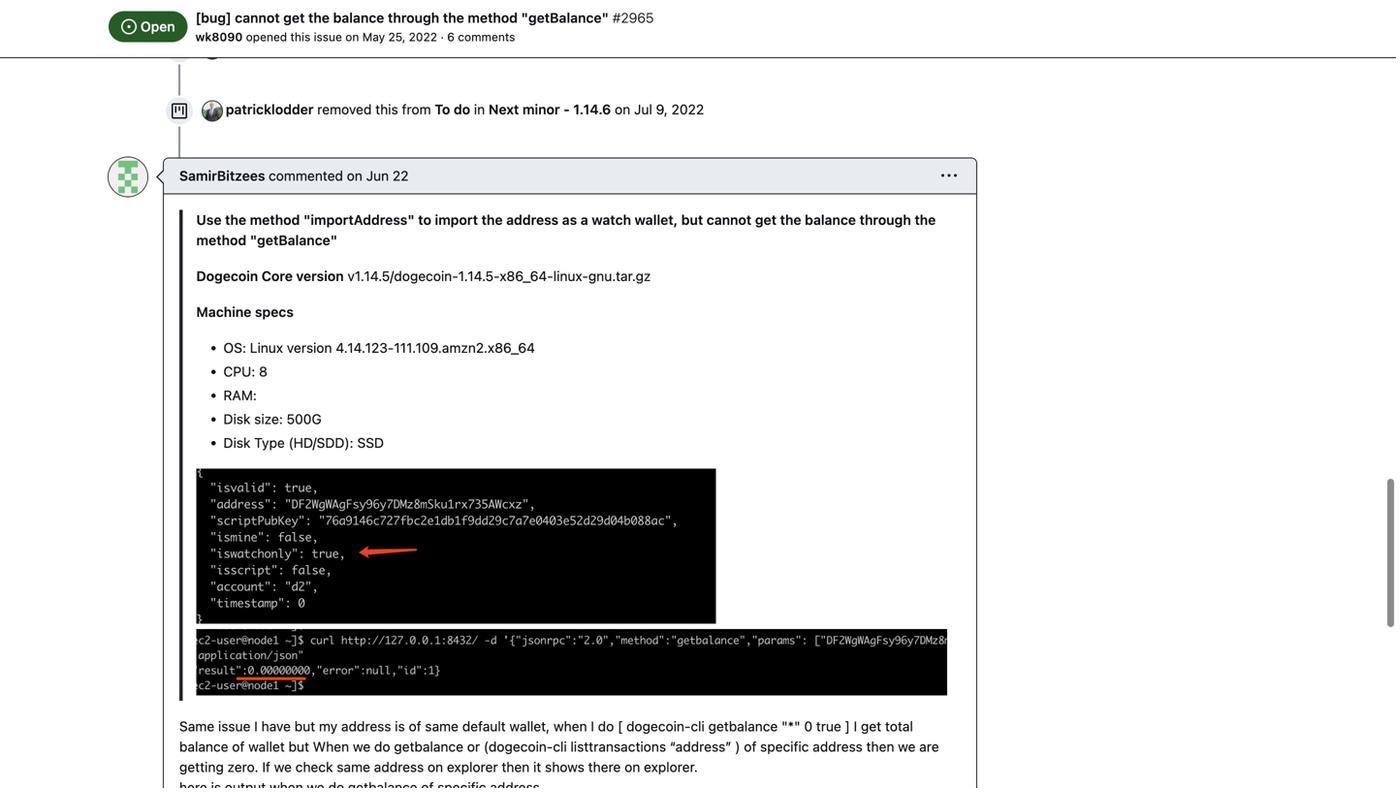 Task type: vqa. For each thing, say whether or not it's contained in the screenshot.
issue opened icon corresponding to git pull request icon
no



Task type: locate. For each thing, give the bounding box(es) containing it.
1 vertical spatial @patricklodder image
[[203, 101, 222, 121]]

0 vertical spatial then
[[867, 739, 895, 755]]

get
[[283, 10, 305, 26], [755, 212, 777, 228], [861, 719, 882, 735]]

issue inside the same issue i have but my address is of same default wallet, when i do [ dogecoin-cli getbalance "*" 0 true ]  i get total balance of wallet but when we do getbalance or (dogecoin-cli listtransactions "address" )  of specific address then we are getting zero. if we check same address on explorer then it shows there on explorer.
[[218, 719, 251, 735]]

do
[[454, 101, 470, 117], [598, 719, 614, 735], [374, 739, 390, 755]]

2 patricklodder from the top
[[226, 101, 314, 117]]

0 horizontal spatial issue
[[218, 719, 251, 735]]

address inside use the method "importaddress" to import the address as a watch wallet, but cannot get the balance through the method "getbalance"
[[506, 212, 559, 228]]

same right is
[[425, 719, 459, 735]]

1 vertical spatial cli
[[553, 739, 567, 755]]

this
[[290, 30, 311, 44], [375, 101, 398, 117]]

from
[[402, 101, 431, 117]]

1 vertical spatial disk
[[224, 435, 251, 451]]

0 horizontal spatial same
[[337, 760, 370, 776]]

2 horizontal spatial method
[[468, 10, 518, 26]]

cli
[[691, 719, 705, 735], [553, 739, 567, 755]]

same down when
[[337, 760, 370, 776]]

patricklodder down the [bug]
[[226, 39, 314, 55]]

version for linux
[[287, 340, 332, 356]]

0 horizontal spatial 1.14.6
[[475, 39, 513, 55]]

9,
[[656, 101, 668, 117]]

total
[[885, 719, 913, 735]]

method down samirbitzees commented on jun 22
[[250, 212, 300, 228]]

]
[[845, 719, 850, 735]]

patricklodder link
[[226, 39, 314, 55], [226, 101, 314, 117]]

1 disk from the top
[[224, 411, 251, 427]]

issue
[[314, 30, 342, 44], [218, 719, 251, 735]]

"getbalance" inside [bug] cannot get the balance through the method "getbalance" #2965 wk8090 opened this issue on may 25, 2022 · 6 comments
[[521, 10, 609, 26]]

1 horizontal spatial same
[[425, 719, 459, 735]]

1 horizontal spatial wallet,
[[635, 212, 678, 228]]

1.14.6 right -
[[573, 101, 611, 117]]

do right when
[[374, 739, 390, 755]]

i left have
[[254, 719, 258, 735]]

2 vertical spatial but
[[289, 739, 309, 755]]

disk left type
[[224, 435, 251, 451]]

address left is
[[341, 719, 391, 735]]

zero.
[[228, 760, 259, 776]]

2 vertical spatial balance
[[179, 739, 228, 755]]

cli up shows
[[553, 739, 567, 755]]

0 horizontal spatial do
[[374, 739, 390, 755]]

samirbitzees
[[179, 168, 265, 184]]

[bug] cannot get the balance through the method "getbalance" #2965 wk8090 opened this issue on may 25, 2022 · 6 comments
[[195, 10, 654, 44]]

0 vertical spatial patricklodder link
[[226, 39, 314, 55]]

1 vertical spatial through
[[860, 212, 911, 228]]

2 image image from the top
[[196, 629, 947, 696]]

0 horizontal spatial then
[[502, 760, 530, 776]]

1 horizontal spatial method
[[250, 212, 300, 228]]

0 horizontal spatial i
[[254, 719, 258, 735]]

we right if
[[274, 760, 292, 776]]

@patricklodder image right project icon
[[203, 101, 222, 121]]

#2965
[[613, 10, 654, 26]]

1 vertical spatial then
[[502, 760, 530, 776]]

patricklodder link down the [bug]
[[226, 39, 314, 55]]

2 horizontal spatial i
[[854, 719, 857, 735]]

0 vertical spatial "getbalance"
[[521, 10, 609, 26]]

@patricklodder image down the [bug]
[[203, 39, 222, 58]]

0 vertical spatial method
[[468, 10, 518, 26]]

on jun 22 link
[[347, 168, 409, 184]]

0 vertical spatial @patricklodder image
[[203, 39, 222, 58]]

get inside the same issue i have but my address is of same default wallet, when i do [ dogecoin-cli getbalance "*" 0 true ]  i get total balance of wallet but when we do getbalance or (dogecoin-cli listtransactions "address" )  of specific address then we are getting zero. if we check same address on explorer then it shows there on explorer.
[[861, 719, 882, 735]]

i right when
[[591, 719, 594, 735]]

1 horizontal spatial cli
[[691, 719, 705, 735]]

"getbalance" left #2965
[[521, 10, 609, 26]]

0 vertical spatial balance
[[333, 10, 384, 26]]

wallet, for default
[[510, 719, 550, 735]]

0
[[804, 719, 813, 735]]

1 horizontal spatial balance
[[333, 10, 384, 26]]

method up comments
[[468, 10, 518, 26]]

version right 'core'
[[296, 268, 344, 284]]

issue right same
[[218, 719, 251, 735]]

cannot inside [bug] cannot get the balance through the method "getbalance" #2965 wk8090 opened this issue on may 25, 2022 · 6 comments
[[235, 10, 280, 26]]

getbalance
[[709, 719, 778, 735], [394, 739, 464, 755]]

1.14.6 right the 6 on the top left
[[475, 39, 513, 55]]

show options image
[[942, 168, 957, 184]]

0 horizontal spatial "getbalance"
[[250, 232, 338, 248]]

1 horizontal spatial through
[[860, 212, 911, 228]]

getbalance down is
[[394, 739, 464, 755]]

1 horizontal spatial do
[[454, 101, 470, 117]]

but left 'my'
[[295, 719, 315, 735]]

0 horizontal spatial we
[[274, 760, 292, 776]]

wallet, up '(dogecoin-'
[[510, 719, 550, 735]]

(hd/sdd):
[[289, 435, 354, 451]]

my
[[319, 719, 338, 735]]

0 horizontal spatial cli
[[553, 739, 567, 755]]

ssd
[[357, 435, 384, 451]]

2 i from the left
[[591, 719, 594, 735]]

[bug] cannot get the balance through the method "getbalance" link
[[195, 8, 609, 28]]

patricklodder up samirbitzees commented on jun 22
[[226, 101, 314, 117]]

@patricklodder image for removed this from
[[203, 101, 222, 121]]

wallet, right watch
[[635, 212, 678, 228]]

0 horizontal spatial balance
[[179, 739, 228, 755]]

core
[[262, 268, 293, 284]]

getbalance up )
[[709, 719, 778, 735]]

then
[[867, 739, 895, 755], [502, 760, 530, 776]]

2 horizontal spatial get
[[861, 719, 882, 735]]

0 vertical spatial 1.14.6
[[475, 39, 513, 55]]

balance inside [bug] cannot get the balance through the method "getbalance" #2965 wk8090 opened this issue on may 25, 2022 · 6 comments
[[333, 10, 384, 26]]

same
[[425, 719, 459, 735], [337, 760, 370, 776]]

2 vertical spatial method
[[196, 232, 247, 248]]

gnu.tar.gz
[[589, 268, 651, 284]]

version right linux
[[287, 340, 332, 356]]

on left may
[[345, 30, 359, 44]]

on
[[345, 30, 359, 44], [615, 101, 631, 117], [347, 168, 363, 184], [428, 760, 443, 776], [625, 760, 640, 776]]

i right ]
[[854, 719, 857, 735]]

0 vertical spatial but
[[681, 212, 703, 228]]

on inside [bug] cannot get the balance through the method "getbalance" #2965 wk8090 opened this issue on may 25, 2022 · 6 comments
[[345, 30, 359, 44]]

0 vertical spatial patricklodder
[[226, 39, 314, 55]]

1 vertical spatial image image
[[196, 629, 947, 696]]

2 patricklodder link from the top
[[226, 101, 314, 117]]

0 vertical spatial disk
[[224, 411, 251, 427]]

0 horizontal spatial cannot
[[235, 10, 280, 26]]

of right is
[[409, 719, 421, 735]]

1 vertical spatial same
[[337, 760, 370, 776]]

@samirbitzees image
[[109, 158, 147, 196]]

to
[[435, 101, 450, 117]]

"getbalance" up 'core'
[[250, 232, 338, 248]]

x86_64-
[[500, 268, 554, 284]]

0 horizontal spatial getbalance
[[394, 739, 464, 755]]

1 horizontal spatial this
[[375, 101, 398, 117]]

1 patricklodder from the top
[[226, 39, 314, 55]]

linux
[[250, 340, 283, 356]]

we down total
[[898, 739, 916, 755]]

this left from
[[375, 101, 398, 117]]

comments
[[458, 30, 515, 44]]

we right when
[[353, 739, 371, 755]]

2022
[[409, 30, 437, 44], [672, 101, 704, 117]]

address left as
[[506, 212, 559, 228]]

0 horizontal spatial wallet,
[[510, 719, 550, 735]]

wallet,
[[635, 212, 678, 228], [510, 719, 550, 735]]

we
[[353, 739, 371, 755], [898, 739, 916, 755], [274, 760, 292, 776]]

1.14.6
[[475, 39, 513, 55], [573, 101, 611, 117]]

specific
[[760, 739, 809, 755]]

of
[[409, 719, 421, 735], [232, 739, 245, 755], [744, 739, 757, 755]]

0 vertical spatial issue
[[314, 30, 342, 44]]

2022 right 9,
[[672, 101, 704, 117]]

then down total
[[867, 739, 895, 755]]

samirbitzees link
[[179, 168, 265, 184]]

of right )
[[744, 739, 757, 755]]

os:
[[224, 340, 246, 356]]

1 vertical spatial cannot
[[707, 212, 752, 228]]

0 vertical spatial through
[[388, 10, 440, 26]]

0 vertical spatial image image
[[196, 469, 716, 624]]

0 horizontal spatial through
[[388, 10, 440, 26]]

1 horizontal spatial issue
[[314, 30, 342, 44]]

1 vertical spatial "getbalance"
[[250, 232, 338, 248]]

patricklodder link for removed this from
[[226, 101, 314, 117]]

milestone image
[[172, 41, 187, 57]]

method
[[468, 10, 518, 26], [250, 212, 300, 228], [196, 232, 247, 248]]

do left [
[[598, 719, 614, 735]]

[bug]
[[195, 10, 231, 26]]

0 horizontal spatial of
[[232, 739, 245, 755]]

cli up "address"
[[691, 719, 705, 735]]

1 vertical spatial issue
[[218, 719, 251, 735]]

issue inside [bug] cannot get the balance through the method "getbalance" #2965 wk8090 opened this issue on may 25, 2022 · 6 comments
[[314, 30, 342, 44]]

disk
[[224, 411, 251, 427], [224, 435, 251, 451]]

same issue i have but my address is of same default wallet, when i do [ dogecoin-cli getbalance "*" 0 true ]  i get total balance of wallet but when we do getbalance or (dogecoin-cli listtransactions "address" )  of specific address then we are getting zero. if we check same address on explorer then it shows there on explorer.
[[179, 719, 939, 776]]

1 horizontal spatial 2022
[[672, 101, 704, 117]]

1 horizontal spatial get
[[755, 212, 777, 228]]

1 patricklodder link from the top
[[226, 39, 314, 55]]

this right opened
[[290, 30, 311, 44]]

@patricklodder image
[[203, 39, 222, 58], [203, 101, 222, 121]]

0 vertical spatial cannot
[[235, 10, 280, 26]]

0 vertical spatial version
[[296, 268, 344, 284]]

but up check
[[289, 739, 309, 755]]

patricklodder for patricklodder modified the milestones: 1.14.6 ,
[[226, 39, 314, 55]]

0 vertical spatial wallet,
[[635, 212, 678, 228]]

1 horizontal spatial i
[[591, 719, 594, 735]]

2 horizontal spatial balance
[[805, 212, 856, 228]]

0 vertical spatial 2022
[[409, 30, 437, 44]]

1 horizontal spatial "getbalance"
[[521, 10, 609, 26]]

1 vertical spatial getbalance
[[394, 739, 464, 755]]

"importaddress"
[[303, 212, 415, 228]]

@patricklodder image for modified the milestones:
[[203, 39, 222, 58]]

0 horizontal spatial this
[[290, 30, 311, 44]]

version for core
[[296, 268, 344, 284]]

22
[[393, 168, 409, 184]]

but right watch
[[681, 212, 703, 228]]

1 vertical spatial balance
[[805, 212, 856, 228]]

wallet, inside use the method "importaddress" to import the address as a watch wallet, but cannot get the balance through the method "getbalance"
[[635, 212, 678, 228]]

0 vertical spatial this
[[290, 30, 311, 44]]

0 vertical spatial getbalance
[[709, 719, 778, 735]]

patricklodder link up samirbitzees commented on jun 22
[[226, 101, 314, 117]]

1 vertical spatial version
[[287, 340, 332, 356]]

1 vertical spatial patricklodder link
[[226, 101, 314, 117]]

version inside os:  linux version 4.14.123-111.109.amzn2.x86_64 cpu: 8 ram: disk size: 500g disk type (hd/sdd): ssd
[[287, 340, 332, 356]]

issue opened image
[[121, 19, 137, 34]]

0 horizontal spatial 2022
[[409, 30, 437, 44]]

disk down ram:
[[224, 411, 251, 427]]

0 horizontal spatial method
[[196, 232, 247, 248]]

the
[[308, 10, 330, 26], [443, 10, 464, 26], [376, 39, 396, 55], [225, 212, 246, 228], [482, 212, 503, 228], [780, 212, 802, 228], [915, 212, 936, 228]]

but
[[681, 212, 703, 228], [295, 719, 315, 735], [289, 739, 309, 755]]

2 vertical spatial get
[[861, 719, 882, 735]]

,
[[513, 39, 517, 55]]

on jul 9, 2022 link
[[615, 101, 704, 117]]

1 vertical spatial 2022
[[672, 101, 704, 117]]

2 horizontal spatial do
[[598, 719, 614, 735]]

then down '(dogecoin-'
[[502, 760, 530, 776]]

wallet
[[248, 739, 285, 755]]

wallet, inside the same issue i have but my address is of same default wallet, when i do [ dogecoin-cli getbalance "*" 0 true ]  i get total balance of wallet but when we do getbalance or (dogecoin-cli listtransactions "address" )  of specific address then we are getting zero. if we check same address on explorer then it shows there on explorer.
[[510, 719, 550, 735]]

-
[[564, 101, 570, 117]]

0 vertical spatial get
[[283, 10, 305, 26]]

1 horizontal spatial cannot
[[707, 212, 752, 228]]

0 horizontal spatial get
[[283, 10, 305, 26]]

1 image image from the top
[[196, 469, 716, 624]]

samirbitzees commented on jun 22
[[179, 168, 409, 184]]

image image
[[196, 469, 716, 624], [196, 629, 947, 696]]

"getbalance"
[[521, 10, 609, 26], [250, 232, 338, 248]]

1 vertical spatial 1.14.6
[[573, 101, 611, 117]]

minor
[[523, 101, 560, 117]]

milestones:
[[400, 39, 471, 55]]

1 @patricklodder image from the top
[[203, 39, 222, 58]]

specs
[[255, 304, 294, 320]]

cannot
[[235, 10, 280, 26], [707, 212, 752, 228]]

balance inside use the method "importaddress" to import the address as a watch wallet, but cannot get the balance through the method "getbalance"
[[805, 212, 856, 228]]

method down use
[[196, 232, 247, 248]]

4.14.123-
[[336, 340, 394, 356]]

0 vertical spatial same
[[425, 719, 459, 735]]

1 vertical spatial wallet,
[[510, 719, 550, 735]]

address
[[506, 212, 559, 228], [341, 719, 391, 735], [813, 739, 863, 755], [374, 760, 424, 776]]

of up zero.
[[232, 739, 245, 755]]

issue left may
[[314, 30, 342, 44]]

i
[[254, 719, 258, 735], [591, 719, 594, 735], [854, 719, 857, 735]]

1 horizontal spatial getbalance
[[709, 719, 778, 735]]

1 vertical spatial get
[[755, 212, 777, 228]]

1 vertical spatial method
[[250, 212, 300, 228]]

patricklodder
[[226, 39, 314, 55], [226, 101, 314, 117]]

type
[[254, 435, 285, 451]]

2 @patricklodder image from the top
[[203, 101, 222, 121]]

project image
[[172, 103, 187, 119]]

patricklodder for patricklodder removed this from to do in next minor - 1.14.6 on jul 9, 2022
[[226, 101, 314, 117]]

2022 left ·
[[409, 30, 437, 44]]

dogecoin core version v1.14.5/dogecoin-1.14.5-x86_64-linux-gnu.tar.gz
[[196, 268, 651, 284]]

1 vertical spatial patricklodder
[[226, 101, 314, 117]]

size:
[[254, 411, 283, 427]]

do left in
[[454, 101, 470, 117]]

2 vertical spatial do
[[374, 739, 390, 755]]



Task type: describe. For each thing, give the bounding box(es) containing it.
6
[[447, 30, 455, 44]]

·
[[441, 30, 444, 44]]

next minor - 1.14.6 link
[[489, 101, 611, 117]]

if
[[262, 760, 270, 776]]

when
[[313, 739, 349, 755]]

when
[[554, 719, 587, 735]]

1 vertical spatial but
[[295, 719, 315, 735]]

8
[[259, 364, 268, 380]]

linux-
[[554, 268, 589, 284]]

get inside use the method "importaddress" to import the address as a watch wallet, but cannot get the balance through the method "getbalance"
[[755, 212, 777, 228]]

but inside use the method "importaddress" to import the address as a watch wallet, but cannot get the balance through the method "getbalance"
[[681, 212, 703, 228]]

dogecoin-
[[627, 719, 691, 735]]

1 vertical spatial do
[[598, 719, 614, 735]]

patricklodder link for modified the milestones:
[[226, 39, 314, 55]]

getting
[[179, 760, 224, 776]]

1 horizontal spatial we
[[353, 739, 371, 755]]

25,
[[388, 30, 406, 44]]

method inside [bug] cannot get the balance through the method "getbalance" #2965 wk8090 opened this issue on may 25, 2022 · 6 comments
[[468, 10, 518, 26]]

dogecoin
[[196, 268, 258, 284]]

or
[[467, 739, 480, 755]]

on left jun
[[347, 168, 363, 184]]

next
[[489, 101, 519, 117]]

patricklodder removed this from to do in next minor - 1.14.6 on jul 9, 2022
[[226, 101, 704, 117]]

2 disk from the top
[[224, 435, 251, 451]]

1.14.6 link
[[475, 39, 513, 55]]

wk8090 link
[[195, 30, 243, 44]]

ram:
[[224, 387, 257, 403]]

explorer
[[447, 760, 498, 776]]

(dogecoin-
[[484, 739, 553, 755]]

on left jul in the left of the page
[[615, 101, 631, 117]]

have
[[261, 719, 291, 735]]

os:  linux version 4.14.123-111.109.amzn2.x86_64 cpu: 8 ram: disk size: 500g disk type (hd/sdd): ssd
[[224, 340, 535, 451]]

1 vertical spatial this
[[375, 101, 398, 117]]

v1.14.5/dogecoin-
[[348, 268, 458, 284]]

machine specs
[[196, 304, 294, 320]]

)
[[735, 739, 740, 755]]

shows
[[545, 760, 585, 776]]

is
[[395, 719, 405, 735]]

through inside use the method "importaddress" to import the address as a watch wallet, but cannot get the balance through the method "getbalance"
[[860, 212, 911, 228]]

explorer.
[[644, 760, 698, 776]]

1 horizontal spatial 1.14.6
[[573, 101, 611, 117]]

"getbalance" inside use the method "importaddress" to import the address as a watch wallet, but cannot get the balance through the method "getbalance"
[[250, 232, 338, 248]]

2 horizontal spatial we
[[898, 739, 916, 755]]

import
[[435, 212, 478, 228]]

on down listtransactions
[[625, 760, 640, 776]]

1 horizontal spatial then
[[867, 739, 895, 755]]

true
[[816, 719, 842, 735]]

to
[[418, 212, 431, 228]]

through inside [bug] cannot get the balance through the method "getbalance" #2965 wk8090 opened this issue on may 25, 2022 · 6 comments
[[388, 10, 440, 26]]

2 horizontal spatial of
[[744, 739, 757, 755]]

use the method "importaddress" to import the address as a watch wallet, but cannot get the balance through the method "getbalance"
[[196, 212, 936, 248]]

cpu:
[[224, 364, 255, 380]]

are
[[920, 739, 939, 755]]

in
[[474, 101, 485, 117]]

1 horizontal spatial of
[[409, 719, 421, 735]]

opened
[[246, 30, 287, 44]]

get inside [bug] cannot get the balance through the method "getbalance" #2965 wk8090 opened this issue on may 25, 2022 · 6 comments
[[283, 10, 305, 26]]

it
[[533, 760, 541, 776]]

use
[[196, 212, 222, 228]]

0 vertical spatial do
[[454, 101, 470, 117]]

jun
[[366, 168, 389, 184]]

machine
[[196, 304, 252, 320]]

3 i from the left
[[854, 719, 857, 735]]

check
[[296, 760, 333, 776]]

wallet, for watch
[[635, 212, 678, 228]]

a
[[581, 212, 588, 228]]

watch
[[592, 212, 631, 228]]

"*"
[[782, 719, 801, 735]]

wk8090
[[195, 30, 243, 44]]

address down true
[[813, 739, 863, 755]]

[
[[618, 719, 623, 735]]

may
[[362, 30, 385, 44]]

commented
[[269, 168, 343, 184]]

open
[[141, 18, 175, 34]]

cannot inside use the method "importaddress" to import the address as a watch wallet, but cannot get the balance through the method "getbalance"
[[707, 212, 752, 228]]

same
[[179, 719, 215, 735]]

modified
[[317, 39, 372, 55]]

500g
[[287, 411, 322, 427]]

listtransactions
[[571, 739, 666, 755]]

patricklodder modified the milestones: 1.14.6 ,
[[226, 39, 520, 55]]

111.109.amzn2.x86_64
[[394, 340, 535, 356]]

1.14.5-
[[458, 268, 500, 284]]

2022 inside [bug] cannot get the balance through the method "getbalance" #2965 wk8090 opened this issue on may 25, 2022 · 6 comments
[[409, 30, 437, 44]]

balance inside the same issue i have but my address is of same default wallet, when i do [ dogecoin-cli getbalance "*" 0 true ]  i get total balance of wallet but when we do getbalance or (dogecoin-cli listtransactions "address" )  of specific address then we are getting zero. if we check same address on explorer then it shows there on explorer.
[[179, 739, 228, 755]]

removed
[[317, 101, 372, 117]]

as
[[562, 212, 577, 228]]

jul
[[634, 101, 652, 117]]

"address"
[[670, 739, 732, 755]]

1 i from the left
[[254, 719, 258, 735]]

address down is
[[374, 760, 424, 776]]

0 vertical spatial cli
[[691, 719, 705, 735]]

on left explorer
[[428, 760, 443, 776]]

there
[[588, 760, 621, 776]]

this inside [bug] cannot get the balance through the method "getbalance" #2965 wk8090 opened this issue on may 25, 2022 · 6 comments
[[290, 30, 311, 44]]



